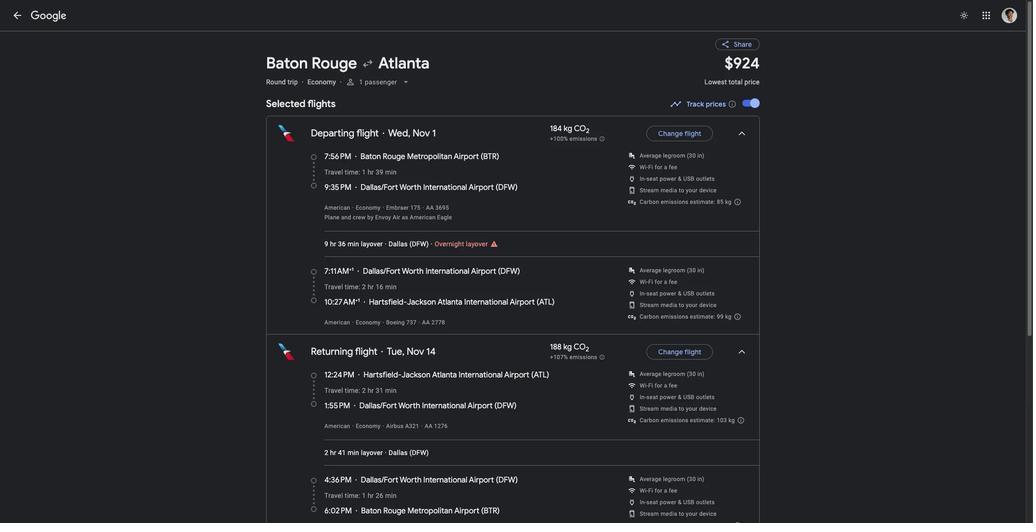 Task type: vqa. For each thing, say whether or not it's contained in the screenshot.
of within Callisto Second-largest moon of Jupiter
no



Task type: describe. For each thing, give the bounding box(es) containing it.
media for hartsfield-jackson atlanta international airport (atl)
[[661, 302, 678, 309]]

10:27 am
[[325, 298, 356, 307]]

plane
[[325, 214, 340, 221]]

worth for 4:36 pm
[[400, 476, 422, 485]]

99
[[717, 314, 724, 320]]

min for 12:24 pm
[[385, 387, 397, 395]]

2 carbon emissions estimate: 85 kilograms element from the top
[[640, 523, 732, 523]]

1 carbon from the top
[[640, 199, 660, 206]]

1 seat from the top
[[647, 176, 659, 182]]

1 device from the top
[[700, 187, 717, 194]]

$924
[[725, 54, 760, 73]]

flight down track
[[685, 129, 702, 138]]

seat for (atl)
[[647, 290, 659, 297]]

+100% emissions
[[550, 136, 598, 142]]

worth for 9:35 pm
[[400, 183, 422, 193]]

usb for dallas/fort worth international airport (dfw)
[[684, 394, 695, 401]]

kg inside 188 kg co 2
[[564, 343, 572, 352]]

outlets for hartsfield-jackson atlanta international airport (atl)
[[697, 290, 715, 297]]

+107%
[[550, 354, 568, 361]]

airport for 6:02 pm
[[455, 507, 480, 516]]

+1 for 7:11 am
[[349, 266, 354, 273]]

in) for hartsfield-jackson atlanta international airport (atl)
[[698, 267, 705, 274]]

baton rouge metropolitan airport (btr) for 7:56 pm
[[361, 152, 500, 162]]

emissions for carbon emissions estimate: 99 kg
[[661, 314, 689, 320]]

1 fi from the top
[[649, 164, 654, 171]]

airbus a321
[[386, 423, 420, 430]]

returning
[[311, 346, 353, 358]]

returning flight
[[311, 346, 378, 358]]

wi- for dallas/fort worth international airport (dfw)
[[640, 383, 649, 389]]

main content containing baton rouge
[[266, 31, 767, 523]]

41
[[338, 449, 346, 457]]

for for (atl)
[[655, 279, 663, 286]]

travel time: 2 hr 31 min
[[325, 387, 397, 395]]

plane and crew by envoy air as american eagle
[[325, 214, 452, 221]]

dallas/fort worth international airport (dfw) for 7:11 am
[[363, 267, 520, 276]]

legroom for (dfw)
[[664, 371, 686, 378]]

trip
[[288, 78, 298, 86]]

track
[[687, 100, 705, 109]]

economy for 7:56 pm
[[356, 205, 381, 211]]

6:02 pm
[[325, 507, 352, 516]]

seat for (btr)
[[647, 499, 659, 506]]

track prices
[[687, 100, 727, 109]]

1 & from the top
[[679, 176, 682, 182]]

power for (dfw)
[[660, 394, 677, 401]]

as
[[402, 214, 409, 221]]

wi-fi for a fee for (atl)
[[640, 279, 678, 286]]

in- for hartsfield-jackson atlanta international airport (atl)
[[640, 290, 647, 297]]

fi for (btr)
[[649, 488, 654, 495]]

flight down carbon emissions estimate: 99 kg
[[685, 348, 702, 357]]

in- for dallas/fort worth international airport (dfw)
[[640, 394, 647, 401]]

39
[[376, 168, 384, 176]]

188 kg co 2
[[550, 343, 590, 354]]

(dfw) for 7:11 am
[[498, 267, 520, 276]]

hr right 9
[[330, 240, 337, 248]]

carbon for dallas/fort worth international airport (dfw)
[[640, 314, 660, 320]]

power for (atl)
[[660, 290, 677, 297]]

min for 7:11 am
[[385, 283, 397, 291]]

aa 1276
[[425, 423, 448, 430]]

departing flight
[[311, 127, 379, 139]]

hartsfield- for 10:27 am
[[369, 298, 407, 307]]

(atl) for 10:27 am
[[537, 298, 555, 307]]

1 average from the top
[[640, 152, 662, 159]]

baton for 7:56 pm
[[361, 152, 381, 162]]

184 kg co 2
[[550, 124, 590, 135]]

travel time: 1 hr 26 min
[[325, 492, 397, 500]]

carbon emissions estimate: 99 kilograms element
[[640, 314, 732, 320]]

a for (btr)
[[665, 488, 668, 495]]

1 estimate: from the top
[[691, 199, 716, 206]]

dallas/fort for 9:35 pm
[[361, 183, 398, 193]]

1 outlets from the top
[[697, 176, 715, 182]]

economy for 12:24 pm
[[356, 423, 381, 430]]

airport for 9:35 pm
[[469, 183, 494, 193]]

legroom for (atl)
[[664, 267, 686, 274]]

14
[[427, 346, 436, 358]]

carbon for hartsfield-jackson atlanta international airport (atl)
[[640, 417, 660, 424]]

time: for 6:02 pm
[[345, 492, 361, 500]]

Arrival time: 9:35 PM. text field
[[325, 183, 352, 193]]

share button
[[716, 39, 760, 50]]

overnight layover
[[435, 240, 488, 248]]

& for (dfw)
[[679, 394, 682, 401]]

188
[[550, 343, 562, 352]]

for for (dfw)
[[655, 383, 663, 389]]

atlanta for 12:24 pm
[[433, 371, 457, 380]]

dallas/fort for 4:36 pm
[[361, 476, 399, 485]]

average legroom (30 in) for baton rouge metropolitan airport (btr)
[[640, 476, 705, 483]]

1 wi-fi for a fee from the top
[[640, 164, 678, 171]]

min right 36
[[348, 240, 359, 248]]

selected flights
[[266, 98, 336, 110]]

1 legroom from the top
[[664, 152, 686, 159]]

1 for from the top
[[655, 164, 663, 171]]

carbon emissions estimate: 85 kilograms element containing carbon emissions estimate: 85 kg
[[640, 199, 732, 206]]

 image up envoy
[[383, 205, 385, 211]]

 image left wed, at top
[[383, 128, 385, 139]]

travel for 7:11 am
[[325, 283, 343, 291]]

carbon emissions estimate: 85 kg
[[640, 199, 732, 206]]

1 usb from the top
[[684, 176, 695, 182]]

 image down airbus on the left bottom
[[385, 449, 387, 457]]

emissions for +107% emissions
[[570, 354, 598, 361]]

Arrival time: 6:02 PM. text field
[[325, 507, 352, 516]]

wed,
[[389, 127, 411, 139]]

airport for 4:36 pm
[[469, 476, 494, 485]]

travel time: 1 hr 39 min
[[325, 168, 397, 176]]

1 passenger
[[359, 78, 397, 86]]

embraer
[[386, 205, 409, 211]]

a for (dfw)
[[665, 383, 668, 389]]

change for tue, nov 14
[[659, 348, 684, 357]]

travel for 4:36 pm
[[325, 492, 343, 500]]

7:11 am
[[325, 267, 349, 276]]

carbon emissions estimate: 103 kg
[[640, 417, 736, 424]]

none text field containing $924
[[705, 54, 760, 95]]

7:56 pm
[[325, 152, 352, 162]]

airport for 1:55 pm
[[468, 401, 493, 411]]

1 in-seat power & usb outlets from the top
[[640, 176, 715, 182]]

flights
[[308, 98, 336, 110]]

round trip
[[266, 78, 298, 86]]

stream for baton rouge metropolitan airport (btr)
[[640, 511, 660, 518]]

85
[[717, 199, 724, 206]]

hartsfield-jackson atlanta international airport (atl) for 12:24 pm
[[364, 371, 550, 380]]

selected
[[266, 98, 306, 110]]

a321
[[405, 423, 420, 430]]

international for 7:11 am
[[426, 267, 470, 276]]

(30 for hartsfield-jackson atlanta international airport (atl)
[[688, 267, 696, 274]]

1 passenger button
[[342, 70, 415, 94]]

outlets for dallas/fort worth international airport (dfw)
[[697, 394, 715, 401]]

stream media to your device for dallas/fort worth international airport (dfw)
[[640, 406, 717, 413]]

eagle
[[438, 214, 452, 221]]

worth for 1:55 pm
[[399, 401, 421, 411]]

embraer 175
[[386, 205, 421, 211]]

aa 3695
[[426, 205, 449, 211]]

total
[[729, 78, 743, 86]]

layover right overnight
[[466, 240, 488, 248]]

price
[[745, 78, 760, 86]]

1 wi- from the top
[[640, 164, 649, 171]]

hr for 12:24 pm
[[368, 387, 374, 395]]

 image left boeing
[[383, 319, 385, 326]]

stream for hartsfield-jackson atlanta international airport (atl)
[[640, 302, 660, 309]]

Arrival time: 10:27 AM on  Thursday, November 2. text field
[[325, 297, 360, 307]]

jackson for 12:24 pm
[[402, 371, 431, 380]]

round
[[266, 78, 286, 86]]

international for 1:55 pm
[[422, 401, 466, 411]]

baton for 6:02 pm
[[361, 507, 382, 516]]

crew
[[353, 214, 366, 221]]

in) for baton rouge metropolitan airport (btr)
[[698, 476, 705, 483]]

Arrival time: 1:55 PM. text field
[[325, 401, 351, 411]]

103
[[717, 417, 728, 424]]

your for (btr)
[[686, 511, 698, 518]]

1 a from the top
[[665, 164, 668, 171]]

wi-fi for a fee for (btr)
[[640, 488, 678, 495]]

2 dallas from the top
[[389, 449, 408, 457]]

min for 4:36 pm
[[385, 492, 397, 500]]

layover for 9 hr 36 min layover
[[361, 240, 383, 248]]

kg for carbon emissions estimate: 99 kg
[[726, 314, 732, 320]]

7:11 am +1
[[325, 266, 354, 276]]

0 vertical spatial baton
[[266, 54, 308, 73]]

in- for baton rouge metropolitan airport (btr)
[[640, 499, 647, 506]]

36
[[338, 240, 346, 248]]

envoy
[[375, 214, 391, 221]]

4:36 pm
[[325, 476, 352, 485]]

wed, nov 1
[[389, 127, 436, 139]]

departing
[[311, 127, 355, 139]]

tue,
[[387, 346, 405, 358]]

tue, nov 14
[[387, 346, 436, 358]]

device for (dfw)
[[700, 406, 717, 413]]

Departure time: 7:56 PM. text field
[[325, 152, 352, 162]]

 image right trip
[[302, 78, 304, 86]]

layover for 2 hr 41 min layover
[[361, 449, 383, 457]]

nov for wed,
[[413, 127, 430, 139]]

a for (atl)
[[665, 279, 668, 286]]

american for baton
[[325, 205, 351, 211]]

share
[[734, 40, 753, 49]]

16
[[376, 283, 384, 291]]

26
[[376, 492, 384, 500]]

for for (btr)
[[655, 488, 663, 495]]

175
[[411, 205, 421, 211]]

device for (atl)
[[700, 302, 717, 309]]



Task type: locate. For each thing, give the bounding box(es) containing it.
rouge up 39
[[383, 152, 406, 162]]

2 power from the top
[[660, 290, 677, 297]]

4 device from the top
[[700, 511, 717, 518]]

hartsfield- up 31
[[364, 371, 402, 380]]

1 vertical spatial +1
[[356, 297, 360, 303]]

metropolitan for 7:56 pm
[[407, 152, 453, 162]]

4 travel from the top
[[325, 492, 343, 500]]

0 vertical spatial estimate:
[[691, 199, 716, 206]]

1 dallas from the top
[[389, 240, 408, 248]]

hartsfield- down 16
[[369, 298, 407, 307]]

1 vertical spatial jackson
[[402, 371, 431, 380]]

4 to from the top
[[679, 511, 685, 518]]

jackson down tue, nov 14
[[402, 371, 431, 380]]

$924 lowest total price
[[705, 54, 760, 86]]

time: down 12:24 pm
[[345, 387, 361, 395]]

dallas/fort worth international airport (dfw) for 4:36 pm
[[361, 476, 518, 485]]

4 wi-fi for a fee from the top
[[640, 488, 678, 495]]

3 average from the top
[[640, 371, 662, 378]]

for
[[655, 164, 663, 171], [655, 279, 663, 286], [655, 383, 663, 389], [655, 488, 663, 495]]

outlets
[[697, 176, 715, 182], [697, 290, 715, 297], [697, 394, 715, 401], [697, 499, 715, 506]]

2 a from the top
[[665, 279, 668, 286]]

4 in-seat power & usb outlets from the top
[[640, 499, 715, 506]]

dallas down air
[[389, 240, 408, 248]]

1 for wed, nov 1
[[432, 127, 436, 139]]

economy left airbus on the left bottom
[[356, 423, 381, 430]]

1 vertical spatial dallas (dfw)
[[389, 449, 429, 457]]

+1 inside the 10:27 am +1
[[356, 297, 360, 303]]

1 (30 from the top
[[688, 152, 696, 159]]

average for dallas/fort worth international airport (dfw)
[[640, 371, 662, 378]]

0 vertical spatial atlanta
[[379, 54, 430, 73]]

in-seat power & usb outlets for (atl)
[[640, 290, 715, 297]]

american for dallas/fort
[[325, 319, 351, 326]]

2 & from the top
[[679, 290, 682, 297]]

1 power from the top
[[660, 176, 677, 182]]

rouge down 26
[[384, 507, 406, 516]]

4 seat from the top
[[647, 499, 659, 506]]

1 change from the top
[[659, 129, 684, 138]]

change flight button down carbon emissions estimate: 99 kilograms element
[[647, 341, 714, 364]]

& for (atl)
[[679, 290, 682, 297]]

4 average from the top
[[640, 476, 662, 483]]

9 hr 36 min layover
[[325, 240, 383, 248]]

min right 41
[[348, 449, 359, 457]]

1 media from the top
[[661, 187, 678, 194]]

1 left 26
[[362, 492, 366, 500]]

co inside 184 kg co 2
[[574, 124, 587, 134]]

economy up by
[[356, 205, 381, 211]]

2 seat from the top
[[647, 290, 659, 297]]

0 vertical spatial nov
[[413, 127, 430, 139]]

1 stream media to your device from the top
[[640, 187, 717, 194]]

1 vertical spatial hartsfield-
[[364, 371, 402, 380]]

2 fi from the top
[[649, 279, 654, 286]]

estimate: left 99 on the right bottom of page
[[691, 314, 716, 320]]

airport for 7:56 pm
[[454, 152, 479, 162]]

in-seat power & usb outlets for (btr)
[[640, 499, 715, 506]]

1 vertical spatial change flight button
[[647, 341, 714, 364]]

(30
[[688, 152, 696, 159], [688, 267, 696, 274], [688, 371, 696, 378], [688, 476, 696, 483]]

12:24 pm
[[325, 371, 355, 380]]

baton up 39
[[361, 152, 381, 162]]

2 stream media to your device from the top
[[640, 302, 717, 309]]

4 legroom from the top
[[664, 476, 686, 483]]

2 hr 41 min layover
[[325, 449, 383, 457]]

american down 175
[[410, 214, 436, 221]]

(atl)
[[537, 298, 555, 307], [532, 371, 550, 380]]

2 usb from the top
[[684, 290, 695, 297]]

1 to from the top
[[679, 187, 685, 194]]

0 vertical spatial jackson
[[407, 298, 436, 307]]

1 vertical spatial nov
[[407, 346, 424, 358]]

layover right 41
[[361, 449, 383, 457]]

3 fi from the top
[[649, 383, 654, 389]]

seat
[[647, 176, 659, 182], [647, 290, 659, 297], [647, 394, 659, 401], [647, 499, 659, 506]]

carbon emissions estimate: 85 kilograms element
[[640, 199, 732, 206], [640, 523, 732, 523]]

3 media from the top
[[661, 406, 678, 413]]

change flight for 14
[[659, 348, 702, 357]]

3 power from the top
[[660, 394, 677, 401]]

 image left overnight
[[431, 240, 433, 248]]

hartsfield-
[[369, 298, 407, 307], [364, 371, 402, 380]]

passenger
[[365, 78, 397, 86]]

3 seat from the top
[[647, 394, 659, 401]]

+1 down travel time: 2 hr 16 min
[[356, 297, 360, 303]]

jackson up 737
[[407, 298, 436, 307]]

list
[[267, 116, 760, 523]]

wi-
[[640, 164, 649, 171], [640, 279, 649, 286], [640, 383, 649, 389], [640, 488, 649, 495]]

fi
[[649, 164, 654, 171], [649, 279, 654, 286], [649, 383, 654, 389], [649, 488, 654, 495]]

4 & from the top
[[679, 499, 682, 506]]

travel
[[325, 168, 343, 176], [325, 283, 343, 291], [325, 387, 343, 395], [325, 492, 343, 500]]

co
[[574, 124, 587, 134], [574, 343, 586, 352]]

co up +107% emissions
[[574, 343, 586, 352]]

2 vertical spatial baton
[[361, 507, 382, 516]]

2 in-seat power & usb outlets from the top
[[640, 290, 715, 297]]

worth for 7:11 am
[[402, 267, 424, 276]]

co inside 188 kg co 2
[[574, 343, 586, 352]]

overnight
[[435, 240, 465, 248]]

emissions left 99 on the right bottom of page
[[661, 314, 689, 320]]

0 vertical spatial +1
[[349, 266, 354, 273]]

dallas (dfw)
[[389, 240, 429, 248], [389, 449, 429, 457]]

kg right 99 on the right bottom of page
[[726, 314, 732, 320]]

estimate: left 103
[[691, 417, 716, 424]]

2 in- from the top
[[640, 290, 647, 297]]

3 in-seat power & usb outlets from the top
[[640, 394, 715, 401]]

+1 up travel time: 2 hr 16 min
[[349, 266, 354, 273]]

dallas down airbus on the left bottom
[[389, 449, 408, 457]]

media
[[661, 187, 678, 194], [661, 302, 678, 309], [661, 406, 678, 413], [661, 511, 678, 518]]

(30 for dallas/fort worth international airport (dfw)
[[688, 371, 696, 378]]

carbon emissions estimate: 99 kg
[[640, 314, 732, 320]]

0 vertical spatial change flight
[[659, 129, 702, 138]]

2 media from the top
[[661, 302, 678, 309]]

fee for dallas/fort worth international airport (dfw)
[[669, 383, 678, 389]]

co up +100% emissions
[[574, 124, 587, 134]]

1 travel from the top
[[325, 168, 343, 176]]

hartsfield- for 12:24 pm
[[364, 371, 402, 380]]

emissions down 188 kg co 2
[[570, 354, 598, 361]]

to for (atl)
[[679, 302, 685, 309]]

1 average legroom (30 in) from the top
[[640, 152, 705, 159]]

3 travel from the top
[[325, 387, 343, 395]]

2 stream from the top
[[640, 302, 660, 309]]

a
[[665, 164, 668, 171], [665, 279, 668, 286], [665, 383, 668, 389], [665, 488, 668, 495]]

4 your from the top
[[686, 511, 698, 518]]

0 horizontal spatial +1
[[349, 266, 354, 273]]

1 vertical spatial estimate:
[[691, 314, 716, 320]]

3 in- from the top
[[640, 394, 647, 401]]

4 a from the top
[[665, 488, 668, 495]]

(dfw)
[[496, 183, 518, 193], [410, 240, 429, 248], [498, 267, 520, 276], [495, 401, 517, 411], [410, 449, 429, 457], [496, 476, 518, 485]]

time:
[[345, 168, 361, 176], [345, 283, 361, 291], [345, 387, 361, 395], [345, 492, 361, 500]]

2 travel from the top
[[325, 283, 343, 291]]

+107% emissions
[[550, 354, 598, 361]]

and
[[341, 214, 352, 221]]

change flight for 1
[[659, 129, 702, 138]]

1 vertical spatial co
[[574, 343, 586, 352]]

change flight button for 1
[[647, 122, 714, 145]]

1 horizontal spatial +1
[[356, 297, 360, 303]]

0 vertical spatial rouge
[[312, 54, 357, 73]]

2
[[587, 127, 590, 135], [362, 283, 366, 291], [586, 346, 590, 354], [362, 387, 366, 395], [325, 449, 329, 457]]

 image left airbus on the left bottom
[[383, 423, 385, 430]]

hr left 16
[[368, 283, 374, 291]]

1 right wed, at top
[[432, 127, 436, 139]]

hr left 31
[[368, 387, 374, 395]]

1 for travel time: 1 hr 39 min
[[362, 168, 366, 176]]

0 vertical spatial dallas
[[389, 240, 408, 248]]

3 to from the top
[[679, 406, 685, 413]]

baton rouge metropolitan airport (btr)
[[361, 152, 500, 162], [361, 507, 500, 516]]

1 vertical spatial change flight
[[659, 348, 702, 357]]

kg up +100% emissions
[[564, 124, 573, 134]]

lowest
[[705, 78, 728, 86]]

fee for baton rouge metropolitan airport (btr)
[[669, 488, 678, 495]]

9:35 pm
[[325, 183, 352, 193]]

stream for dallas/fort worth international airport (dfw)
[[640, 406, 660, 413]]

by
[[368, 214, 374, 221]]

3 stream from the top
[[640, 406, 660, 413]]

1 vertical spatial atlanta
[[438, 298, 463, 307]]

 image left tue,
[[382, 346, 383, 358]]

1 in- from the top
[[640, 176, 647, 182]]

atlanta up aa 2778
[[438, 298, 463, 307]]

learn more about tracked prices image
[[729, 100, 737, 109]]

kg right '85'
[[726, 199, 732, 206]]

2 wi-fi for a fee from the top
[[640, 279, 678, 286]]

dallas (dfw) down a321
[[389, 449, 429, 457]]

boeing 737
[[386, 319, 417, 326]]

2 vertical spatial carbon
[[640, 417, 660, 424]]

international for 4:36 pm
[[424, 476, 468, 485]]

go back image
[[12, 10, 23, 21]]

Departure time: 4:36 PM. text field
[[325, 476, 352, 485]]

emissions for carbon emissions estimate: 85 kg
[[661, 199, 689, 206]]

seat for (dfw)
[[647, 394, 659, 401]]

device
[[700, 187, 717, 194], [700, 302, 717, 309], [700, 406, 717, 413], [700, 511, 717, 518]]

3 & from the top
[[679, 394, 682, 401]]

travel down 7:11 am
[[325, 283, 343, 291]]

1 stream from the top
[[640, 187, 660, 194]]

rouge up "flights"
[[312, 54, 357, 73]]

emissions left '85'
[[661, 199, 689, 206]]

3 average legroom (30 in) from the top
[[640, 371, 705, 378]]

10:27 am +1
[[325, 297, 360, 307]]

0 vertical spatial hartsfield-jackson atlanta international airport (atl)
[[369, 298, 555, 307]]

1 left 39
[[362, 168, 366, 176]]

power
[[660, 176, 677, 182], [660, 290, 677, 297], [660, 394, 677, 401], [660, 499, 677, 506]]

0 vertical spatial hartsfield-
[[369, 298, 407, 307]]

stream
[[640, 187, 660, 194], [640, 302, 660, 309], [640, 406, 660, 413], [640, 511, 660, 518]]

air
[[393, 214, 401, 221]]

1 vertical spatial metropolitan
[[408, 507, 453, 516]]

(btr) for 7:56 pm
[[481, 152, 500, 162]]

metropolitan for 6:02 pm
[[408, 507, 453, 516]]

hartsfield-jackson atlanta international airport (atl) up aa 2778
[[369, 298, 555, 307]]

 image down plane and crew by envoy air as american eagle
[[385, 240, 387, 248]]

0 vertical spatial metropolitan
[[407, 152, 453, 162]]

+100%
[[550, 136, 568, 142]]

device for (btr)
[[700, 511, 717, 518]]

economy
[[308, 78, 336, 86], [356, 205, 381, 211], [356, 319, 381, 326], [356, 423, 381, 430]]

dallas/fort worth international airport (dfw) for 9:35 pm
[[361, 183, 518, 193]]

international
[[424, 183, 468, 193], [426, 267, 470, 276], [465, 298, 509, 307], [459, 371, 503, 380], [422, 401, 466, 411], [424, 476, 468, 485]]

min right 16
[[385, 283, 397, 291]]

 image right a321
[[422, 423, 423, 430]]

jackson for 10:27 am
[[407, 298, 436, 307]]

wi-fi for a fee for (dfw)
[[640, 383, 678, 389]]

dallas/fort up 16
[[363, 267, 401, 276]]

4 for from the top
[[655, 488, 663, 495]]

4 fee from the top
[[669, 488, 678, 495]]

carbon emissions estimate: 103 kilograms element
[[640, 417, 736, 424]]

3 stream media to your device from the top
[[640, 406, 717, 413]]

2 for from the top
[[655, 279, 663, 286]]

emissions for carbon emissions estimate: 103 kg
[[661, 417, 689, 424]]

airbus
[[386, 423, 404, 430]]

metropolitan
[[407, 152, 453, 162], [408, 507, 453, 516]]

1 in) from the top
[[698, 152, 705, 159]]

1 dallas (dfw) from the top
[[389, 240, 429, 248]]

baton
[[266, 54, 308, 73], [361, 152, 381, 162], [361, 507, 382, 516]]

min right 31
[[385, 387, 397, 395]]

nov
[[413, 127, 430, 139], [407, 346, 424, 358]]

1 vertical spatial baton rouge metropolitan airport (btr)
[[361, 507, 500, 516]]

2 change from the top
[[659, 348, 684, 357]]

baton up 'round trip'
[[266, 54, 308, 73]]

hr left 39
[[368, 168, 374, 176]]

737
[[407, 319, 417, 326]]

carbon
[[640, 199, 660, 206], [640, 314, 660, 320], [640, 417, 660, 424]]

4 (30 from the top
[[688, 476, 696, 483]]

3 wi- from the top
[[640, 383, 649, 389]]

dallas/fort
[[361, 183, 398, 193], [363, 267, 401, 276], [360, 401, 397, 411], [361, 476, 399, 485]]

4 stream media to your device from the top
[[640, 511, 717, 518]]

3 wi-fi for a fee from the top
[[640, 383, 678, 389]]

2 carbon from the top
[[640, 314, 660, 320]]

emissions for +100% emissions
[[570, 136, 598, 142]]

hr
[[368, 168, 374, 176], [330, 240, 337, 248], [368, 283, 374, 291], [368, 387, 374, 395], [330, 449, 337, 457], [368, 492, 374, 500]]

& for (btr)
[[679, 499, 682, 506]]

min right 39
[[385, 168, 397, 176]]

boeing
[[386, 319, 405, 326]]

prices
[[706, 100, 727, 109]]

2 up +100% emissions
[[587, 127, 590, 135]]

worth
[[400, 183, 422, 193], [402, 267, 424, 276], [399, 401, 421, 411], [400, 476, 422, 485]]

4 fi from the top
[[649, 488, 654, 495]]

4 wi- from the top
[[640, 488, 649, 495]]

0 vertical spatial baton rouge metropolitan airport (btr)
[[361, 152, 500, 162]]

1 left passenger
[[359, 78, 363, 86]]

stream media to your device for hartsfield-jackson atlanta international airport (atl)
[[640, 302, 717, 309]]

nov for tue,
[[407, 346, 424, 358]]

2 vertical spatial rouge
[[384, 507, 406, 516]]

travel up arrival time: 1:55 pm. text box
[[325, 387, 343, 395]]

emissions left 103
[[661, 417, 689, 424]]

time: up the 10:27 am +1
[[345, 283, 361, 291]]

2 time: from the top
[[345, 283, 361, 291]]

3 for from the top
[[655, 383, 663, 389]]

0 vertical spatial (atl)
[[537, 298, 555, 307]]

change appearance image
[[953, 4, 977, 27]]

hartsfield-jackson atlanta international airport (atl) down 14
[[364, 371, 550, 380]]

min right 26
[[385, 492, 397, 500]]

dallas (dfw) down as
[[389, 240, 429, 248]]

2 outlets from the top
[[697, 290, 715, 297]]

2 device from the top
[[700, 302, 717, 309]]

2 average from the top
[[640, 267, 662, 274]]

1 for travel time: 1 hr 26 min
[[362, 492, 366, 500]]

1 vertical spatial baton
[[361, 152, 381, 162]]

kg up +107% emissions
[[564, 343, 572, 352]]

0 vertical spatial change flight button
[[647, 122, 714, 145]]

3 estimate: from the top
[[691, 417, 716, 424]]

your for (atl)
[[686, 302, 698, 309]]

kg right 103
[[729, 417, 736, 424]]

wi-fi for a fee
[[640, 164, 678, 171], [640, 279, 678, 286], [640, 383, 678, 389], [640, 488, 678, 495]]

in) for dallas/fort worth international airport (dfw)
[[698, 371, 705, 378]]

2 inside 184 kg co 2
[[587, 127, 590, 135]]

kg inside 184 kg co 2
[[564, 124, 573, 134]]

0 vertical spatial co
[[574, 124, 587, 134]]

economy for 7:11 am
[[356, 319, 381, 326]]

0 vertical spatial change
[[659, 129, 684, 138]]

2 vertical spatial atlanta
[[433, 371, 457, 380]]

time: up 9:35 pm
[[345, 168, 361, 176]]

dallas
[[389, 240, 408, 248], [389, 449, 408, 457]]

2 up +107% emissions
[[586, 346, 590, 354]]

rouge for 6:02 pm
[[384, 507, 406, 516]]

3 fee from the top
[[669, 383, 678, 389]]

usb for baton rouge metropolitan airport (btr)
[[684, 499, 695, 506]]

usb for hartsfield-jackson atlanta international airport (atl)
[[684, 290, 695, 297]]

american down arrival time: 1:55 pm. text box
[[325, 423, 351, 430]]

atlanta up passenger
[[379, 54, 430, 73]]

1 change flight from the top
[[659, 129, 702, 138]]

time: for 10:27 am
[[345, 283, 361, 291]]

Departure time: 12:24 PM. text field
[[325, 371, 355, 380]]

2 legroom from the top
[[664, 267, 686, 274]]

american up plane
[[325, 205, 351, 211]]

1 time: from the top
[[345, 168, 361, 176]]

2 to from the top
[[679, 302, 685, 309]]

None text field
[[705, 54, 760, 95]]

2 left 16
[[362, 283, 366, 291]]

 image
[[302, 78, 304, 86], [383, 128, 385, 139], [431, 240, 433, 248], [383, 423, 385, 430], [422, 423, 423, 430]]

hr left 26
[[368, 492, 374, 500]]

economy down baton rouge
[[308, 78, 336, 86]]

3 legroom from the top
[[664, 371, 686, 378]]

dallas/fort down 31
[[360, 401, 397, 411]]

legroom
[[664, 152, 686, 159], [664, 267, 686, 274], [664, 371, 686, 378], [664, 476, 686, 483]]

travel down 7:56 pm text field
[[325, 168, 343, 176]]

4 stream from the top
[[640, 511, 660, 518]]

baton down 26
[[361, 507, 382, 516]]

31
[[376, 387, 384, 395]]

2 change flight from the top
[[659, 348, 702, 357]]

4 in- from the top
[[640, 499, 647, 506]]

hr left 41
[[330, 449, 337, 457]]

1 vertical spatial (btr)
[[482, 507, 500, 516]]

to
[[679, 187, 685, 194], [679, 302, 685, 309], [679, 406, 685, 413], [679, 511, 685, 518]]

1 your from the top
[[686, 187, 698, 194]]

estimate:
[[691, 199, 716, 206], [691, 314, 716, 320], [691, 417, 716, 424]]

loading results progress bar
[[0, 31, 1027, 33]]

atlanta down 14
[[433, 371, 457, 380]]

0 vertical spatial carbon
[[640, 199, 660, 206]]

2 change flight button from the top
[[647, 341, 714, 364]]

aa 2778
[[422, 319, 445, 326]]

dallas/fort up 26
[[361, 476, 399, 485]]

924 us dollars element
[[725, 54, 760, 73]]

time: for 9:35 pm
[[345, 168, 361, 176]]

baton rouge
[[266, 54, 357, 73]]

layover down by
[[361, 240, 383, 248]]

1 fee from the top
[[669, 164, 678, 171]]

min
[[385, 168, 397, 176], [348, 240, 359, 248], [385, 283, 397, 291], [385, 387, 397, 395], [348, 449, 359, 457], [385, 492, 397, 500]]

184
[[550, 124, 562, 134]]

0 vertical spatial dallas (dfw)
[[389, 240, 429, 248]]

0 vertical spatial (btr)
[[481, 152, 500, 162]]

time: for 1:55 pm
[[345, 387, 361, 395]]

Baton Rouge to Atlanta and back text field
[[266, 54, 694, 73]]

emissions down 184 kg co 2
[[570, 136, 598, 142]]

change flight down track
[[659, 129, 702, 138]]

1:55 pm
[[325, 401, 351, 411]]

9
[[325, 240, 329, 248]]

media for dallas/fort worth international airport (dfw)
[[661, 406, 678, 413]]

0 vertical spatial carbon emissions estimate: 85 kilograms element
[[640, 199, 732, 206]]

min for 7:56 pm
[[385, 168, 397, 176]]

your
[[686, 187, 698, 194], [686, 302, 698, 309], [686, 406, 698, 413], [686, 511, 698, 518]]

1 carbon emissions estimate: 85 kilograms element from the top
[[640, 199, 732, 206]]

in-
[[640, 176, 647, 182], [640, 290, 647, 297], [640, 394, 647, 401], [640, 499, 647, 506]]

change flight down carbon emissions estimate: 99 kilograms element
[[659, 348, 702, 357]]

 image down baton rouge
[[340, 78, 342, 86]]

Departure time: 7:11 AM on  Thursday, November 2. text field
[[325, 266, 354, 276]]

fi for (atl)
[[649, 279, 654, 286]]

fee for hartsfield-jackson atlanta international airport (atl)
[[669, 279, 678, 286]]

1 vertical spatial rouge
[[383, 152, 406, 162]]

time: up 6:02 pm text box at the bottom of page
[[345, 492, 361, 500]]

main content
[[266, 31, 767, 523]]

&
[[679, 176, 682, 182], [679, 290, 682, 297], [679, 394, 682, 401], [679, 499, 682, 506]]

stream media to your device for baton rouge metropolitan airport (btr)
[[640, 511, 717, 518]]

average
[[640, 152, 662, 159], [640, 267, 662, 274], [640, 371, 662, 378], [640, 476, 662, 483]]

1 vertical spatial carbon emissions estimate: 85 kilograms element
[[640, 523, 732, 523]]

your for (dfw)
[[686, 406, 698, 413]]

1 vertical spatial dallas
[[389, 449, 408, 457]]

average for baton rouge metropolitan airport (btr)
[[640, 476, 662, 483]]

american down 10:27 am
[[325, 319, 351, 326]]

travel down the 'departure time: 4:36 pm.' text field
[[325, 492, 343, 500]]

nov left 14
[[407, 346, 424, 358]]

outlets for baton rouge metropolitan airport (btr)
[[697, 499, 715, 506]]

change for wed, nov 1
[[659, 129, 684, 138]]

average legroom (30 in) for hartsfield-jackson atlanta international airport (atl)
[[640, 267, 705, 274]]

list containing departing flight
[[267, 116, 760, 523]]

dallas/fort worth international airport (dfw) for 1:55 pm
[[360, 401, 517, 411]]

2 average legroom (30 in) from the top
[[640, 267, 705, 274]]

american for hartsfield-
[[325, 423, 351, 430]]

 image
[[340, 78, 342, 86], [383, 205, 385, 211], [385, 240, 387, 248], [383, 319, 385, 326], [382, 346, 383, 358], [385, 449, 387, 457]]

1 vertical spatial change
[[659, 348, 684, 357]]

3 (30 from the top
[[688, 371, 696, 378]]

2 left 31
[[362, 387, 366, 395]]

3 device from the top
[[700, 406, 717, 413]]

2 wi- from the top
[[640, 279, 649, 286]]

2 vertical spatial estimate:
[[691, 417, 716, 424]]

power for (btr)
[[660, 499, 677, 506]]

atlanta for 10:27 am
[[438, 298, 463, 307]]

1 change flight button from the top
[[647, 122, 714, 145]]

4 power from the top
[[660, 499, 677, 506]]

(atl) for 12:24 pm
[[532, 371, 550, 380]]

2 dallas (dfw) from the top
[[389, 449, 429, 457]]

dallas/fort down 39
[[361, 183, 398, 193]]

1 inside popup button
[[359, 78, 363, 86]]

travel time: 2 hr 16 min
[[325, 283, 397, 291]]

hr for 7:11 am
[[368, 283, 374, 291]]

economy left boeing
[[356, 319, 381, 326]]

wi- for baton rouge metropolitan airport (btr)
[[640, 488, 649, 495]]

baton rouge metropolitan airport (btr) for 6:02 pm
[[361, 507, 500, 516]]

1 vertical spatial (atl)
[[532, 371, 550, 380]]

media for baton rouge metropolitan airport (btr)
[[661, 511, 678, 518]]

flight left tue,
[[355, 346, 378, 358]]

flight left wed, at top
[[357, 127, 379, 139]]

(dfw) for 4:36 pm
[[496, 476, 518, 485]]

airport
[[454, 152, 479, 162], [469, 183, 494, 193], [471, 267, 497, 276], [510, 298, 535, 307], [505, 371, 530, 380], [468, 401, 493, 411], [469, 476, 494, 485], [455, 507, 480, 516]]

+1 inside "7:11 am +1"
[[349, 266, 354, 273]]

1 vertical spatial carbon
[[640, 314, 660, 320]]

1 vertical spatial hartsfield-jackson atlanta international airport (atl)
[[364, 371, 550, 380]]

co for tue, nov 14
[[574, 343, 586, 352]]

2 inside 188 kg co 2
[[586, 346, 590, 354]]

3 outlets from the top
[[697, 394, 715, 401]]

2 estimate: from the top
[[691, 314, 716, 320]]

estimate: left '85'
[[691, 199, 716, 206]]

travel for 7:56 pm
[[325, 168, 343, 176]]

change flight button down track
[[647, 122, 714, 145]]

hr for 4:36 pm
[[368, 492, 374, 500]]

kg for carbon emissions estimate: 85 kg
[[726, 199, 732, 206]]

hartsfield-jackson atlanta international airport (atl) for 10:27 am
[[369, 298, 555, 307]]

2 left 41
[[325, 449, 329, 457]]



